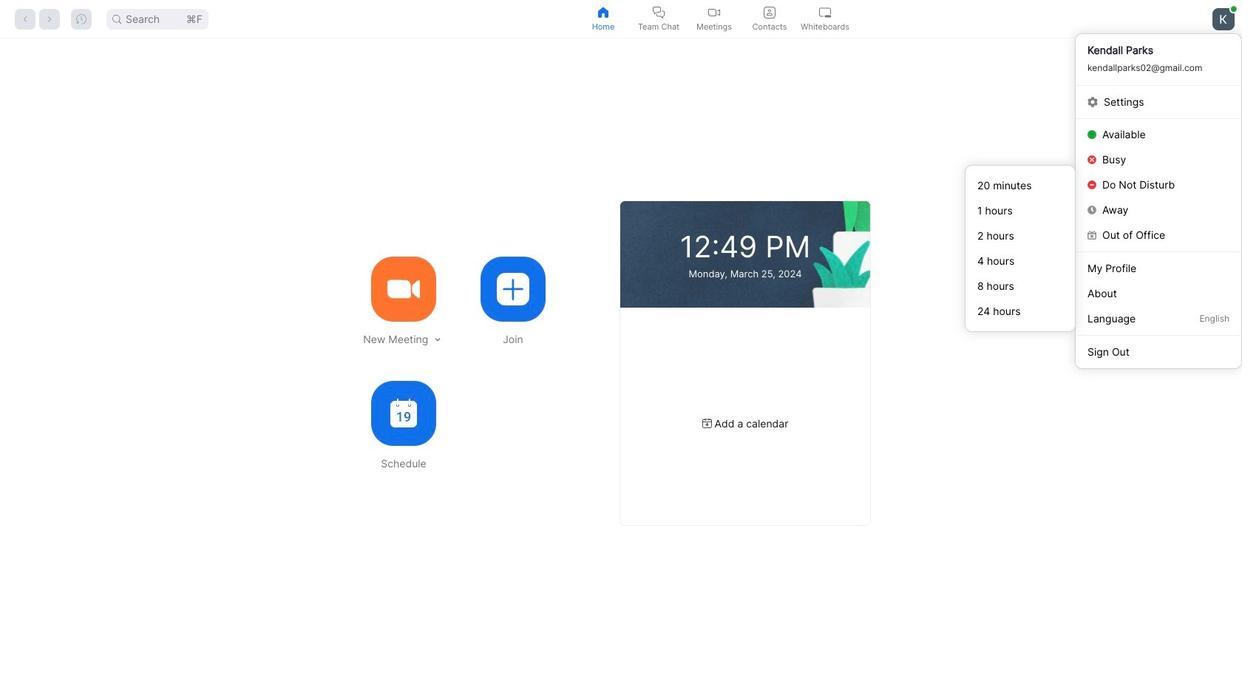 Task type: locate. For each thing, give the bounding box(es) containing it.
plus squircle image
[[497, 273, 530, 305], [497, 273, 530, 305]]

online image
[[1088, 130, 1097, 139], [1088, 130, 1097, 139]]

busy image
[[1088, 155, 1097, 164]]

schedule image
[[391, 399, 417, 428]]

out of office image
[[1088, 231, 1097, 240], [1088, 231, 1097, 240]]

chevron down small image
[[433, 335, 443, 345], [433, 335, 443, 345]]

profile contact image
[[764, 6, 776, 18], [764, 6, 776, 18]]

away image
[[1088, 206, 1097, 215]]

magnifier image
[[112, 14, 121, 23], [112, 14, 121, 23]]

avatar image
[[1213, 8, 1235, 30]]

busy image
[[1088, 155, 1097, 164]]

tab panel
[[0, 38, 1243, 687]]

away image
[[1088, 206, 1097, 215]]

calendar add calendar image
[[702, 419, 712, 428], [702, 419, 712, 428]]

online image
[[1231, 6, 1237, 12], [1231, 6, 1237, 12]]

video camera on image
[[388, 273, 420, 305], [388, 273, 420, 305]]

team chat image
[[653, 6, 665, 18], [653, 6, 665, 18]]

tab list
[[576, 0, 853, 38]]

video on image
[[709, 6, 720, 18], [709, 6, 720, 18]]

setting image
[[1088, 97, 1098, 107], [1088, 97, 1098, 107]]



Task type: describe. For each thing, give the bounding box(es) containing it.
do not disturb image
[[1088, 180, 1097, 189]]

whiteboard small image
[[820, 6, 831, 18]]

do not disturb image
[[1088, 180, 1097, 189]]

home small image
[[598, 6, 610, 18]]

home small image
[[598, 6, 610, 18]]

whiteboard small image
[[820, 6, 831, 18]]



Task type: vqa. For each thing, say whether or not it's contained in the screenshot.
Busy IMAGE
yes



